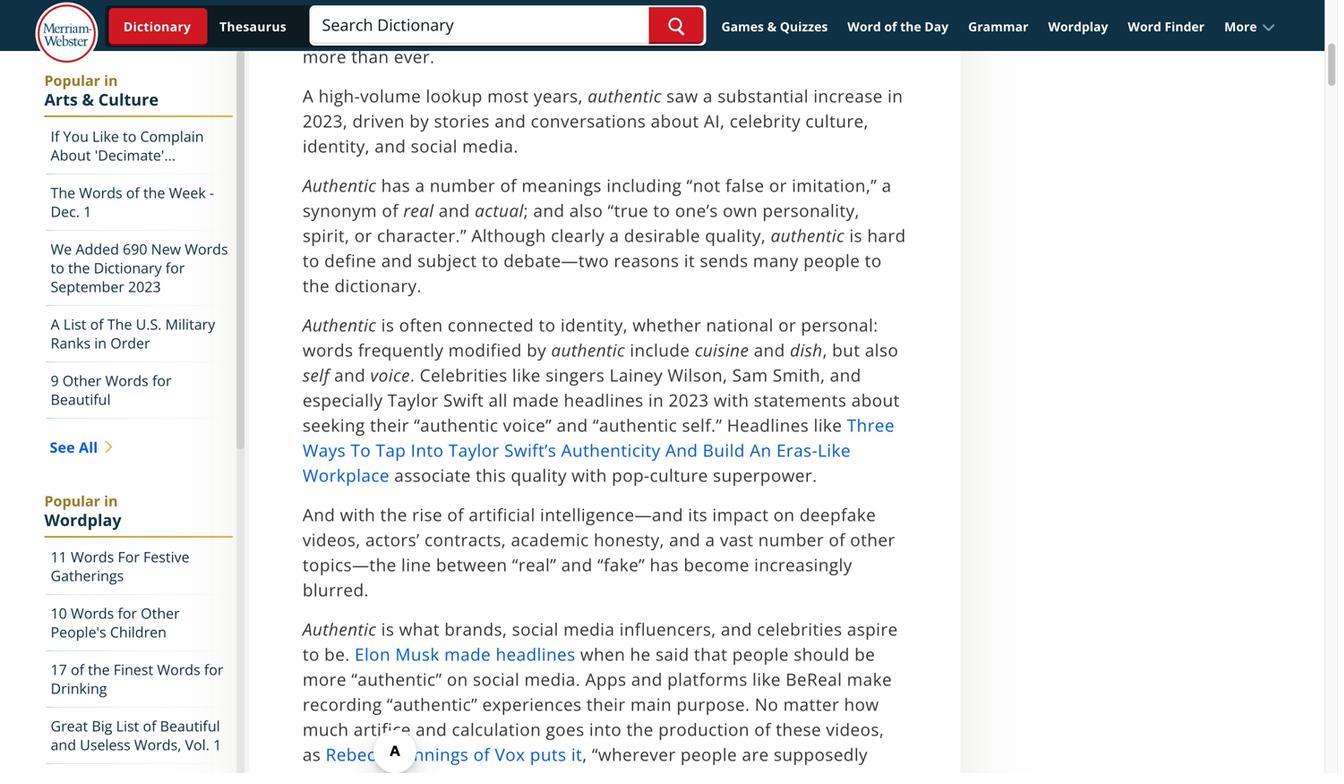 Task type: describe. For each thing, give the bounding box(es) containing it.
headlines inside . celebrities like singers lainey wilson, sam smith, and especially taylor swift all made headlines in 2023 with statements about seeking their "authentic voice" and "authentic self." headlines like
[[564, 389, 644, 412]]

beautiful for 9 other words for beautiful
[[51, 390, 111, 409]]

and down the academic
[[561, 554, 593, 577]]

between
[[436, 554, 507, 577]]

vox
[[495, 743, 525, 767]]

of left vox
[[473, 743, 490, 767]]

of inside the words of the week - dec. 1
[[126, 183, 140, 202]]

cuisine
[[695, 339, 749, 362]]

character."
[[377, 224, 467, 247]]

a inside saw a substantial increase in 2023, driven by stories and conversations about ai, celebrity culture, identity, and social media.
[[703, 84, 713, 108]]

search word image
[[668, 17, 685, 36]]

authentic for has a number of meanings including "not false or imitation," a synonym of
[[303, 174, 377, 197]]

has a number of meanings including "not false or imitation," a synonym of
[[303, 174, 892, 222]]

17 of the finest words for drinking link
[[46, 652, 233, 709]]

see all link
[[44, 428, 233, 468]]

swift's
[[504, 439, 556, 462]]

0 vertical spatial wordplay
[[1048, 18, 1108, 35]]

2023 inside . celebrities like singers lainey wilson, sam smith, and especially taylor swift all made headlines in 2023 with statements about seeking their "authentic voice" and "authentic self." headlines like
[[669, 389, 709, 412]]

for inside the —the term for something we're thinking about, writing about, aspiring to, and judging more than ever.
[[869, 0, 893, 18]]

great big list of beautiful and useless words, vol. 1
[[51, 717, 221, 755]]

sam
[[732, 364, 768, 387]]

and down its
[[669, 529, 701, 552]]

its
[[688, 503, 708, 527]]

three
[[847, 414, 895, 437]]

1 vertical spatial "authentic"
[[387, 693, 478, 717]]

and up especially
[[334, 364, 366, 387]]

and right voice" in the left bottom of the page
[[557, 414, 588, 437]]

associate this quality with pop-culture superpower.
[[390, 464, 817, 487]]

u.s.
[[136, 315, 162, 334]]

; and also  "true to one's own personality, spirit, or character." although clearly a desirable quality,
[[303, 199, 860, 247]]

about inside saw a substantial increase in 2023, driven by stories and conversations about ai, celebrity culture, identity, and social media.
[[651, 109, 699, 133]]

for inside 10 words for other people's children
[[118, 604, 137, 623]]

into
[[411, 439, 444, 462]]

2 about, from the left
[[635, 20, 688, 43]]

social inside when he said that people should be more "authentic" on social media. apps and platforms like bereal make recording "authentic" experiences their main purpose. no matter how much artifice and calculation goes into the production of these videos, as
[[473, 668, 520, 692]]

2 "authentic from the left
[[593, 414, 677, 437]]

to inside we added 690 new words to the dictionary for september 2023
[[51, 258, 64, 278]]

years,
[[534, 84, 583, 108]]

of inside great big list of beautiful and useless words, vol. 1
[[143, 717, 156, 736]]

toggle search dictionary/thesaurus image
[[109, 8, 207, 46]]

and down driven
[[375, 134, 406, 158]]

and inside the —the term for something we're thinking about, writing about, aspiring to, and judging more than ever.
[[790, 20, 822, 43]]

has inside 'has a number of meanings including "not false or imitation," a synonym of'
[[381, 174, 410, 197]]

is for what
[[381, 618, 394, 641]]

vast
[[720, 529, 754, 552]]

words inside we added 690 new words to the dictionary for september 2023
[[185, 240, 228, 259]]

we added 690 new words to the dictionary for september 2023 link
[[46, 231, 233, 306]]

order
[[110, 334, 150, 353]]

. celebrities like singers lainey wilson, sam smith, and especially taylor swift all made headlines in 2023 with statements about seeking their "authentic voice" and "authentic self." headlines like
[[303, 364, 900, 437]]

by inside is often connected to identity, whether national or personal: words frequently modified by
[[527, 339, 546, 362]]

also inside the "authentic include cuisine and dish , but also self and voice"
[[865, 339, 899, 362]]

by inside saw a substantial increase in 2023, driven by stories and conversations about ai, celebrity culture, identity, and social media.
[[410, 109, 429, 133]]

as
[[303, 743, 321, 767]]

and inside and with the rise of artificial intelligence—and its impact on deepfake videos, actors' contracts, academic honesty, and a vast number of other topics—the line between "real" and "fake" has become increasingly blurred.
[[303, 503, 335, 527]]

term
[[824, 0, 864, 18]]

more inside when he said that people should be more "authentic" on social media. apps and platforms like bereal make recording "authentic" experiences their main purpose. no matter how much artifice and calculation goes into the production of these videos, as
[[303, 668, 347, 692]]

singers
[[546, 364, 605, 387]]

the down into
[[576, 769, 604, 774]]

with inside and with the rise of artificial intelligence—and its impact on deepfake videos, actors' contracts, academic honesty, and a vast number of other topics—the line between "real" and "fake" has become increasingly blurred.
[[340, 503, 376, 527]]

production
[[658, 718, 750, 742]]

1 vertical spatial it
[[571, 743, 582, 767]]

of left the 'real'
[[382, 199, 399, 222]]

three ways to tap into taylor swift's authenticity and build an eras-like workplace link
[[303, 414, 895, 487]]

ways
[[303, 439, 346, 462]]

of up actual
[[500, 174, 517, 197]]

ai,
[[704, 109, 725, 133]]

1 vertical spatial with
[[572, 464, 607, 487]]

a up the 'real'
[[415, 174, 425, 197]]

reasons
[[614, 249, 679, 272]]

in inside popular in wordplay
[[104, 492, 118, 511]]

'authentic'
[[353, 769, 438, 774]]

word for word of the day
[[848, 18, 881, 35]]

their for seeking
[[370, 414, 409, 437]]

said
[[656, 643, 689, 666]]

ranks
[[51, 334, 91, 353]]

we
[[51, 240, 72, 259]]

on inside , "wherever people are supposedly being 'authentic' on the internet, the money will follow." ironically, wit
[[443, 769, 464, 774]]

self
[[303, 364, 329, 387]]

of inside when he said that people should be more "authentic" on social media. apps and platforms like bereal make recording "authentic" experiences their main purpose. no matter how much artifice and calculation goes into the production of these videos, as
[[754, 718, 771, 742]]

the inside 'word of the day' 'link'
[[900, 18, 921, 35]]

and inside three ways to tap into taylor swift's authenticity and build an eras-like workplace
[[665, 439, 698, 462]]

words inside 11 words for festive gatherings
[[71, 548, 114, 567]]

a inside and with the rise of artificial intelligence—and its impact on deepfake videos, actors' contracts, academic honesty, and a vast number of other topics—the line between "real" and "fake" has become increasingly blurred.
[[705, 529, 715, 552]]

elon musk made headlines link
[[355, 643, 576, 666]]

2023 inside we added 690 new words to the dictionary for september 2023
[[128, 277, 161, 296]]

made inside . celebrities like singers lainey wilson, sam smith, and especially taylor swift all made headlines in 2023 with statements about seeking their "authentic voice" and "authentic self." headlines like
[[512, 389, 559, 412]]

dictionary.
[[335, 274, 422, 297]]

0 vertical spatial authentic
[[588, 84, 662, 108]]

of up the contracts,
[[447, 503, 464, 527]]

writing
[[573, 20, 630, 43]]

dictionary
[[94, 258, 162, 278]]

of inside 'link'
[[884, 18, 897, 35]]

statements
[[754, 389, 847, 412]]

words inside the words of the week - dec. 1
[[79, 183, 122, 202]]

or inside 'has a number of meanings including "not false or imitation," a synonym of'
[[769, 174, 787, 197]]

1 vertical spatial headlines
[[496, 643, 576, 666]]

substantial
[[718, 84, 809, 108]]

1 "authentic from the left
[[414, 414, 498, 437]]

imitation,"
[[792, 174, 877, 197]]

this
[[476, 464, 506, 487]]

1 vertical spatial like
[[814, 414, 842, 437]]

we're
[[395, 20, 439, 43]]

whether
[[633, 314, 701, 337]]

1 vertical spatial made
[[444, 643, 491, 666]]

with inside . celebrities like singers lainey wilson, sam smith, and especially taylor swift all made headlines in 2023 with statements about seeking their "authentic voice" and "authentic self." headlines like
[[714, 389, 749, 412]]

is often connected to identity, whether national or personal: words frequently modified by
[[303, 314, 878, 362]]

social inside saw a substantial increase in 2023, driven by stories and conversations about ai, celebrity culture, identity, and social media.
[[411, 134, 458, 158]]

modified
[[448, 339, 522, 362]]

saw
[[666, 84, 698, 108]]

also inside ; and also  "true to one's own personality, spirit, or character." although clearly a desirable quality,
[[569, 199, 603, 222]]

for inside we added 690 new words to the dictionary for september 2023
[[165, 258, 185, 278]]

0 vertical spatial "authentic"
[[351, 668, 442, 692]]

recording
[[303, 693, 382, 717]]

puts
[[530, 743, 567, 767]]

690
[[123, 240, 147, 259]]

contracts,
[[425, 529, 506, 552]]

drinking
[[51, 679, 107, 699]]

beautiful for great big list of beautiful and useless words, vol. 1
[[160, 717, 220, 736]]

to down spirit,
[[303, 249, 320, 272]]

jennings
[[399, 743, 469, 767]]

people inside when he said that people should be more "authentic" on social media. apps and platforms like bereal make recording "authentic" experiences their main purpose. no matter how much artifice and calculation goes into the production of these videos, as
[[732, 643, 789, 666]]

celebrities
[[420, 364, 507, 387]]

;
[[524, 199, 529, 222]]

word finder link
[[1120, 10, 1213, 42]]

real
[[403, 199, 434, 222]]

1 inside the words of the week - dec. 1
[[83, 202, 92, 221]]

arts
[[44, 89, 78, 111]]

volume
[[360, 84, 421, 108]]

dish
[[790, 339, 823, 362]]

we added 690 new words to the dictionary for september 2023
[[51, 240, 228, 296]]

increasingly
[[754, 554, 852, 577]]

in inside popular in arts & culture
[[104, 71, 118, 90]]

on for deepfake
[[774, 503, 795, 527]]

number inside and with the rise of artificial intelligence—and its impact on deepfake videos, actors' contracts, academic honesty, and a vast number of other topics—the line between "real" and "fake" has become increasingly blurred.
[[758, 529, 824, 552]]

1 horizontal spatial &
[[767, 18, 777, 35]]

into
[[589, 718, 622, 742]]

and inside great big list of beautiful and useless words, vol. 1
[[51, 736, 76, 755]]

1 vertical spatial wordplay
[[44, 510, 121, 532]]

9
[[51, 371, 59, 391]]

hard
[[867, 224, 906, 247]]

and right the 'real'
[[439, 199, 470, 222]]

number inside 'has a number of meanings including "not false or imitation," a synonym of'
[[430, 174, 495, 197]]

lainey
[[610, 364, 663, 387]]

their for experiences
[[587, 693, 626, 717]]

in inside . celebrities like singers lainey wilson, sam smith, and especially taylor swift all made headlines in 2023 with statements about seeking their "authentic voice" and "authentic self." headlines like
[[648, 389, 664, 412]]

like inside when he said that people should be more "authentic" on social media. apps and platforms like bereal make recording "authentic" experiences their main purpose. no matter how much artifice and calculation goes into the production of these videos, as
[[752, 668, 781, 692]]

about inside . celebrities like singers lainey wilson, sam smith, and especially taylor swift all made headlines in 2023 with statements about seeking their "authentic voice" and "authentic self." headlines like
[[852, 389, 900, 412]]

become
[[684, 554, 750, 577]]

what
[[399, 618, 440, 641]]

in inside saw a substantial increase in 2023, driven by stories and conversations about ai, celebrity culture, identity, and social media.
[[888, 84, 903, 108]]

taylor inside . celebrities like singers lainey wilson, sam smith, and especially taylor swift all made headlines in 2023 with statements about seeking their "authentic voice" and "authentic self." headlines like
[[388, 389, 439, 412]]

the inside the 17 of the finest words for drinking
[[88, 661, 110, 680]]

personal:
[[801, 314, 878, 337]]

media. inside saw a substantial increase in 2023, driven by stories and conversations about ai, celebrity culture, identity, and social media.
[[462, 134, 518, 158]]

to inside if you like to complain about 'decimate'...
[[123, 127, 136, 146]]

and up sam
[[754, 339, 785, 362]]

of inside the 17 of the finest words for drinking
[[71, 661, 84, 680]]

media. inside when he said that people should be more "authentic" on social media. apps and platforms like bereal make recording "authentic" experiences their main purpose. no matter how much artifice and calculation goes into the production of these videos, as
[[524, 668, 581, 692]]

taylor inside three ways to tap into taylor swift's authenticity and build an eras-like workplace
[[449, 439, 500, 462]]

aspiring
[[693, 20, 759, 43]]

ever.
[[394, 45, 435, 68]]

and inside 'is hard to define and subject to debate—two reasons it sends many people to the dictionary.'
[[381, 249, 413, 272]]

words inside 10 words for other people's children
[[71, 604, 114, 623]]

—the
[[775, 0, 820, 18]]

& inside popular in arts & culture
[[82, 89, 94, 111]]

the inside when he said that people should be more "authentic" on social media. apps and platforms like bereal make recording "authentic" experiences their main purpose. no matter how much artifice and calculation goes into the production of these videos, as
[[627, 718, 654, 742]]

, inside the "authentic include cuisine and dish , but also self and voice"
[[823, 339, 828, 362]]

-
[[210, 183, 214, 202]]

the words of the week - dec. 1 link
[[46, 175, 233, 231]]

and down but
[[830, 364, 861, 387]]

, inside , "wherever people are supposedly being 'authentic' on the internet, the money will follow." ironically, wit
[[582, 743, 587, 767]]

0 horizontal spatial like
[[512, 364, 541, 387]]

or inside is often connected to identity, whether national or personal: words frequently modified by
[[778, 314, 796, 337]]

children
[[110, 623, 167, 642]]

no
[[755, 693, 779, 717]]

9 other words for beautiful
[[51, 371, 172, 409]]

list inside great big list of beautiful and useless words, vol. 1
[[116, 717, 139, 736]]

clearly
[[551, 224, 605, 247]]



Task type: locate. For each thing, give the bounding box(es) containing it.
for inside the 17 of the finest words for drinking
[[204, 661, 223, 680]]

1 vertical spatial more
[[303, 668, 347, 692]]

and up dictionary.
[[381, 249, 413, 272]]

authentic up conversations
[[588, 84, 662, 108]]

2023,
[[303, 109, 348, 133]]

games & quizzes link
[[713, 10, 836, 42]]

taylor up this
[[449, 439, 500, 462]]

more
[[1225, 18, 1257, 35]]

a for a list of the u.s. military ranks in order
[[51, 315, 60, 334]]

and up main
[[631, 668, 663, 692]]

in inside a list of the u.s. military ranks in order
[[94, 334, 107, 353]]

are
[[742, 743, 769, 767]]

, down goes
[[582, 743, 587, 767]]

in right arts
[[104, 71, 118, 90]]

0 vertical spatial also
[[569, 199, 603, 222]]

1 horizontal spatial taylor
[[449, 439, 500, 462]]

0 vertical spatial by
[[410, 109, 429, 133]]

conversations
[[531, 109, 646, 133]]

0 horizontal spatial with
[[340, 503, 376, 527]]

or up dish in the right top of the page
[[778, 314, 796, 337]]

is for often
[[381, 314, 394, 337]]

word inside 'link'
[[848, 18, 881, 35]]

of down 17 of the finest words for drinking link in the left of the page
[[143, 717, 156, 736]]

11
[[51, 548, 67, 567]]

more down something on the top left of the page
[[303, 45, 347, 68]]

impact
[[713, 503, 769, 527]]

their inside when he said that people should be more "authentic" on social media. apps and platforms like bereal make recording "authentic" experiences their main purpose. no matter how much artifice and calculation goes into the production of these videos, as
[[587, 693, 626, 717]]

actors'
[[365, 529, 420, 552]]

authentic up synonym at top
[[303, 174, 377, 197]]

1 horizontal spatial other
[[141, 604, 180, 623]]

1 vertical spatial popular
[[44, 492, 100, 511]]

1 horizontal spatial their
[[587, 693, 626, 717]]

rebecca
[[326, 743, 394, 767]]

1 about, from the left
[[515, 20, 568, 43]]

a for a high-volume lookup most years, authentic
[[303, 84, 314, 108]]

0 horizontal spatial videos,
[[303, 529, 361, 552]]

festive
[[143, 548, 190, 567]]

and up that
[[721, 618, 752, 641]]

wordplay up 11
[[44, 510, 121, 532]]

2023 down wilson,
[[669, 389, 709, 412]]

1 authentic from the top
[[303, 174, 377, 197]]

authentic for authentic
[[771, 224, 845, 247]]

"authentic"
[[351, 668, 442, 692], [387, 693, 478, 717]]

for down a list of the u.s. military ranks in order link
[[152, 371, 172, 391]]

2 horizontal spatial with
[[714, 389, 749, 412]]

0 vertical spatial has
[[381, 174, 410, 197]]

1 horizontal spatial and
[[665, 439, 698, 462]]

1 horizontal spatial 1
[[213, 736, 221, 755]]

beautiful inside 9 other words for beautiful
[[51, 390, 111, 409]]

1 inside great big list of beautiful and useless words, vol. 1
[[213, 736, 221, 755]]

words inside the 17 of the finest words for drinking
[[157, 661, 200, 680]]

merriam webster - established 1828 image
[[35, 2, 98, 66]]

of down no
[[754, 718, 771, 742]]

is for hard
[[849, 224, 863, 247]]

1 vertical spatial beautiful
[[160, 717, 220, 736]]

it left sends
[[684, 249, 695, 272]]

identity, up the "authentic include cuisine and dish , but also self and voice"
[[561, 314, 628, 337]]

you
[[63, 127, 89, 146]]

0 horizontal spatial 2023
[[128, 277, 161, 296]]

and inside is what brands, social media influencers, and celebrities aspire to be.
[[721, 618, 752, 641]]

beautiful inside great big list of beautiful and useless words, vol. 1
[[160, 717, 220, 736]]

rebecca jennings of vox puts it link
[[326, 743, 582, 767]]

of left the day
[[884, 18, 897, 35]]

list down september on the left top of the page
[[63, 315, 86, 334]]

headlines
[[727, 414, 809, 437]]

list inside a list of the u.s. military ranks in order
[[63, 315, 86, 334]]

1 vertical spatial has
[[650, 554, 679, 577]]

a down september on the left top of the page
[[51, 315, 60, 334]]

headlines
[[564, 389, 644, 412], [496, 643, 576, 666]]

0 horizontal spatial by
[[410, 109, 429, 133]]

videos, inside and with the rise of artificial intelligence—and its impact on deepfake videos, actors' contracts, academic honesty, and a vast number of other topics—the line between "real" and "fake" has become increasingly blurred.
[[303, 529, 361, 552]]

1 vertical spatial like
[[818, 439, 851, 462]]

a inside a list of the u.s. military ranks in order
[[51, 315, 60, 334]]

beautiful down 17 of the finest words for drinking link in the left of the page
[[160, 717, 220, 736]]

2 word from the left
[[1128, 18, 1162, 35]]

"authentic" up jennings
[[387, 693, 478, 717]]

0 vertical spatial social
[[411, 134, 458, 158]]

made
[[512, 389, 559, 412], [444, 643, 491, 666]]

0 vertical spatial made
[[512, 389, 559, 412]]

0 vertical spatial people
[[804, 249, 860, 272]]

2 vertical spatial on
[[443, 769, 464, 774]]

more inside the —the term for something we're thinking about, writing about, aspiring to, and judging more than ever.
[[303, 45, 347, 68]]

all
[[489, 389, 508, 412]]

1 more from the top
[[303, 45, 347, 68]]

and up jennings
[[416, 718, 447, 742]]

0 horizontal spatial list
[[63, 315, 86, 334]]

more button
[[1216, 10, 1284, 42]]

media. down stories
[[462, 134, 518, 158]]

in up for
[[104, 492, 118, 511]]

"authentic" down musk
[[351, 668, 442, 692]]

0 horizontal spatial taylor
[[388, 389, 439, 412]]

0 vertical spatial taylor
[[388, 389, 439, 412]]

1 horizontal spatial word
[[1128, 18, 1162, 35]]

to inside is often connected to identity, whether national or personal: words frequently modified by
[[539, 314, 556, 337]]

more down be.
[[303, 668, 347, 692]]

culture
[[650, 464, 708, 487]]

people down personality,
[[804, 249, 860, 272]]

1 vertical spatial their
[[587, 693, 626, 717]]

social
[[411, 134, 458, 158], [512, 618, 559, 641], [473, 668, 520, 692]]

wilson,
[[668, 364, 728, 387]]

about, right writing
[[635, 20, 688, 43]]

1 vertical spatial authentic
[[771, 224, 845, 247]]

connected
[[448, 314, 534, 337]]

1 vertical spatial and
[[303, 503, 335, 527]]

1 horizontal spatial 2023
[[669, 389, 709, 412]]

dec.
[[51, 202, 80, 221]]

1 horizontal spatial like
[[818, 439, 851, 462]]

grammar link
[[960, 10, 1037, 42]]

in down lainey
[[648, 389, 664, 412]]

social down stories
[[411, 134, 458, 158]]

1 vertical spatial about
[[852, 389, 900, 412]]

calculation
[[452, 718, 541, 742]]

authentic for authentic include cuisine and dish , but also self and voice
[[551, 339, 625, 362]]

number up increasingly
[[758, 529, 824, 552]]

1 horizontal spatial it
[[684, 249, 695, 272]]

other right "9"
[[63, 371, 101, 391]]

1 vertical spatial taylor
[[449, 439, 500, 462]]

1 horizontal spatial about,
[[635, 20, 688, 43]]

identity, inside saw a substantial increase in 2023, driven by stories and conversations about ai, celebrity culture, identity, and social media.
[[303, 134, 370, 158]]

when he said that people should be more "authentic" on social media. apps and platforms like bereal make recording "authentic" experiences their main purpose. no matter how much artifice and calculation goes into the production of these videos, as
[[303, 643, 892, 767]]

to left added
[[51, 258, 64, 278]]

2 popular from the top
[[44, 492, 100, 511]]

word for word finder
[[1128, 18, 1162, 35]]

associate
[[394, 464, 471, 487]]

0 vertical spatial videos,
[[303, 529, 361, 552]]

& right the games
[[767, 18, 777, 35]]

1 right dec.
[[83, 202, 92, 221]]

2 more from the top
[[303, 668, 347, 692]]

1 horizontal spatial with
[[572, 464, 607, 487]]

other inside 10 words for other people's children
[[141, 604, 180, 623]]

has up the 'real'
[[381, 174, 410, 197]]

culture
[[98, 89, 159, 111]]

sends
[[700, 249, 748, 272]]

1 vertical spatial authentic
[[303, 314, 377, 337]]

0 horizontal spatial ,
[[582, 743, 587, 767]]

the words of the week - dec. 1
[[51, 183, 214, 221]]

and left "useless" on the left
[[51, 736, 76, 755]]

1 popular from the top
[[44, 71, 100, 90]]

a up the hard
[[882, 174, 892, 197]]

, "wherever people are supposedly being 'authentic' on the internet, the money will follow." ironically, wit
[[303, 743, 888, 774]]

to up desirable
[[653, 199, 670, 222]]

their
[[370, 414, 409, 437], [587, 693, 626, 717]]

0 vertical spatial headlines
[[564, 389, 644, 412]]

purpose.
[[677, 693, 750, 717]]

0 vertical spatial is
[[849, 224, 863, 247]]

their down "apps"
[[587, 693, 626, 717]]

an
[[750, 439, 772, 462]]

authentic
[[303, 174, 377, 197], [303, 314, 377, 337], [303, 618, 377, 641]]

if
[[51, 127, 59, 146]]

voice"
[[503, 414, 552, 437]]

the inside 'is hard to define and subject to debate—two reasons it sends many people to the dictionary.'
[[303, 274, 330, 297]]

how
[[844, 693, 879, 717]]

0 vertical spatial other
[[63, 371, 101, 391]]

people inside , "wherever people are supposedly being 'authentic' on the internet, the money will follow." ironically, wit
[[681, 743, 737, 767]]

like
[[92, 127, 119, 146], [818, 439, 851, 462]]

self."
[[682, 414, 722, 437]]

gatherings
[[51, 567, 124, 586]]

words right 10
[[71, 604, 114, 623]]

words right finest
[[157, 661, 200, 680]]

actual
[[475, 199, 524, 222]]

include
[[630, 339, 690, 362]]

2 authentic from the top
[[303, 314, 377, 337]]

people down production
[[681, 743, 737, 767]]

finder
[[1165, 18, 1205, 35]]

1 horizontal spatial like
[[752, 668, 781, 692]]

0 horizontal spatial has
[[381, 174, 410, 197]]

identity, down "2023,"
[[303, 134, 370, 158]]

identity, inside is often connected to identity, whether national or personal: words frequently modified by
[[561, 314, 628, 337]]

and right ";" on the left of the page
[[533, 199, 565, 222]]

words inside 9 other words for beautiful
[[105, 371, 149, 391]]

people
[[804, 249, 860, 272], [732, 643, 789, 666], [681, 743, 737, 767]]

1 horizontal spatial videos,
[[826, 718, 884, 742]]

1 horizontal spatial has
[[650, 554, 679, 577]]

1 horizontal spatial beautiful
[[160, 717, 220, 736]]

word right quizzes in the top right of the page
[[848, 18, 881, 35]]

define
[[324, 249, 377, 272]]

is inside 'is hard to define and subject to debate—two reasons it sends many people to the dictionary.'
[[849, 224, 863, 247]]

2023 up the u.s.
[[128, 277, 161, 296]]

it inside 'is hard to define and subject to debate—two reasons it sends many people to the dictionary.'
[[684, 249, 695, 272]]

about down saw
[[651, 109, 699, 133]]

deepfake
[[800, 503, 876, 527]]

0 vertical spatial media.
[[462, 134, 518, 158]]

celebrities
[[757, 618, 842, 641]]

0 horizontal spatial "authentic
[[414, 414, 498, 437]]

1 horizontal spatial a
[[303, 84, 314, 108]]

but
[[832, 339, 860, 362]]

topics—the
[[303, 554, 397, 577]]

the down about at the left of page
[[51, 183, 75, 202]]

videos,
[[303, 529, 361, 552], [826, 718, 884, 742]]

1 horizontal spatial also
[[865, 339, 899, 362]]

for up judging
[[869, 0, 893, 18]]

1 horizontal spatial list
[[116, 717, 139, 736]]

about
[[651, 109, 699, 133], [852, 389, 900, 412]]

rise
[[412, 503, 443, 527]]

in right increase
[[888, 84, 903, 108]]

line
[[401, 554, 431, 577]]

authentic for is what brands, social media influencers, and celebrities aspire to be.
[[303, 618, 377, 641]]

social inside is what brands, social media influencers, and celebrities aspire to be.
[[512, 618, 559, 641]]

0 horizontal spatial a
[[51, 315, 60, 334]]

1 vertical spatial the
[[107, 315, 132, 334]]

popular for arts
[[44, 71, 100, 90]]

with down authenticity
[[572, 464, 607, 487]]

with
[[714, 389, 749, 412], [572, 464, 607, 487], [340, 503, 376, 527]]

for
[[869, 0, 893, 18], [165, 258, 185, 278], [152, 371, 172, 391], [118, 604, 137, 623], [204, 661, 223, 680]]

the inside the words of the week - dec. 1
[[143, 183, 165, 202]]

by
[[410, 109, 429, 133], [527, 339, 546, 362]]

experiences
[[482, 693, 582, 717]]

17 of the finest words for drinking
[[51, 661, 223, 699]]

on
[[774, 503, 795, 527], [447, 668, 468, 692], [443, 769, 464, 774]]

people's
[[51, 623, 106, 642]]

of inside a list of the u.s. military ranks in order
[[90, 315, 104, 334]]

is inside is often connected to identity, whether national or personal: words frequently modified by
[[381, 314, 394, 337]]

by down volume
[[410, 109, 429, 133]]

2 vertical spatial with
[[340, 503, 376, 527]]

0 vertical spatial the
[[51, 183, 75, 202]]

most
[[487, 84, 529, 108]]

a up "2023,"
[[303, 84, 314, 108]]

1 vertical spatial people
[[732, 643, 789, 666]]

like inside if you like to complain about 'decimate'...
[[92, 127, 119, 146]]

2 vertical spatial is
[[381, 618, 394, 641]]

also right but
[[865, 339, 899, 362]]

17
[[51, 661, 67, 680]]

0 horizontal spatial like
[[92, 127, 119, 146]]

or right false
[[769, 174, 787, 197]]

0 vertical spatial on
[[774, 503, 795, 527]]

other inside 9 other words for beautiful
[[63, 371, 101, 391]]

and down most
[[495, 109, 526, 133]]

, left but
[[823, 339, 828, 362]]

he
[[630, 643, 651, 666]]

the inside we added 690 new words to the dictionary for september 2023
[[68, 258, 90, 278]]

the
[[51, 183, 75, 202], [107, 315, 132, 334]]

1 horizontal spatial about
[[852, 389, 900, 412]]

1 vertical spatial list
[[116, 717, 139, 736]]

frequently
[[358, 339, 444, 362]]

like down statements
[[814, 414, 842, 437]]

to right connected
[[539, 314, 556, 337]]

videos, inside when he said that people should be more "authentic" on social media. apps and platforms like bereal make recording "authentic" experiences their main purpose. no matter how much artifice and calculation goes into the production of these videos, as
[[826, 718, 884, 742]]

with down sam
[[714, 389, 749, 412]]

their up tap
[[370, 414, 409, 437]]

popular inside popular in wordplay
[[44, 492, 100, 511]]

0 horizontal spatial also
[[569, 199, 603, 222]]

the left week
[[143, 183, 165, 202]]

0 horizontal spatial and
[[303, 503, 335, 527]]

2 horizontal spatial like
[[814, 414, 842, 437]]

rebecca jennings of vox puts it
[[326, 743, 582, 767]]

great
[[51, 717, 88, 736]]

like right you at the left top of page
[[92, 127, 119, 146]]

popular inside popular in arts & culture
[[44, 71, 100, 90]]

0 horizontal spatial about
[[651, 109, 699, 133]]

1 vertical spatial videos,
[[826, 718, 884, 742]]

the down define
[[303, 274, 330, 297]]

0 horizontal spatial the
[[51, 183, 75, 202]]

0 horizontal spatial 1
[[83, 202, 92, 221]]

on inside when he said that people should be more "authentic" on social media. apps and platforms like bereal make recording "authentic" experiences their main purpose. no matter how much artifice and calculation goes into the production of these videos, as
[[447, 668, 468, 692]]

to down the hard
[[865, 249, 882, 272]]

like up no
[[752, 668, 781, 692]]

authentic inside the "authentic include cuisine and dish , but also self and voice"
[[551, 339, 625, 362]]

videos, up topics—the
[[303, 529, 361, 552]]

10 words for other people's children
[[51, 604, 180, 642]]

& right arts
[[82, 89, 94, 111]]

complain
[[140, 127, 204, 146]]

word finder
[[1128, 18, 1205, 35]]

0 horizontal spatial about,
[[515, 20, 568, 43]]

especially
[[303, 389, 383, 412]]

for inside 9 other words for beautiful
[[152, 371, 172, 391]]

the inside and with the rise of artificial intelligence—and its impact on deepfake videos, actors' contracts, academic honesty, and a vast number of other topics—the line between "real" and "fake" has become increasingly blurred.
[[380, 503, 407, 527]]

on inside and with the rise of artificial intelligence—and its impact on deepfake videos, actors' contracts, academic honesty, and a vast number of other topics—the line between "real" and "fake" has become increasingly blurred.
[[774, 503, 795, 527]]

0 vertical spatial &
[[767, 18, 777, 35]]

of down deepfake
[[829, 529, 846, 552]]

and with the rise of artificial intelligence—and its impact on deepfake videos, actors' contracts, academic honesty, and a vast number of other topics—the line between "real" and "fake" has become increasingly blurred.
[[303, 503, 895, 602]]

their inside . celebrities like singers lainey wilson, sam smith, and especially taylor swift all made headlines in 2023 with statements about seeking their "authentic voice" and "authentic self." headlines like
[[370, 414, 409, 437]]

1 horizontal spatial media.
[[524, 668, 581, 692]]

0 vertical spatial a
[[303, 84, 314, 108]]

to inside is what brands, social media influencers, and celebrities aspire to be.
[[303, 643, 320, 666]]

a high-volume lookup most years, authentic
[[303, 84, 662, 108]]

0 horizontal spatial identity,
[[303, 134, 370, 158]]

0 horizontal spatial it
[[571, 743, 582, 767]]

the inside the words of the week - dec. 1
[[51, 183, 75, 202]]

social down 'elon musk made headlines'
[[473, 668, 520, 692]]

like down modified
[[512, 364, 541, 387]]

popular for wordplay
[[44, 492, 100, 511]]

Search search field
[[311, 7, 704, 44]]

words right new
[[185, 240, 228, 259]]

1 vertical spatial also
[[865, 339, 899, 362]]

and up culture
[[665, 439, 698, 462]]

a down "true
[[610, 224, 619, 247]]

platforms
[[667, 668, 748, 692]]

of down 'decimate'...
[[126, 183, 140, 202]]

judging
[[827, 20, 887, 43]]

1 vertical spatial 1
[[213, 736, 221, 755]]

of left the 'order'
[[90, 315, 104, 334]]

,
[[823, 339, 828, 362], [582, 743, 587, 767]]

10 words for other people's children link
[[46, 596, 233, 652]]

0 horizontal spatial wordplay
[[44, 510, 121, 532]]

like inside three ways to tap into taylor swift's authenticity and build an eras-like workplace
[[818, 439, 851, 462]]

other down 11 words for festive gatherings link
[[141, 604, 180, 623]]

0 horizontal spatial number
[[430, 174, 495, 197]]

0 horizontal spatial other
[[63, 371, 101, 391]]

0 horizontal spatial made
[[444, 643, 491, 666]]

"authentic up authenticity
[[593, 414, 677, 437]]

1 vertical spatial &
[[82, 89, 94, 111]]

to left be.
[[303, 643, 320, 666]]

in left the 'order'
[[94, 334, 107, 353]]

on for social
[[447, 668, 468, 692]]

number up real and actual
[[430, 174, 495, 197]]

0 vertical spatial or
[[769, 174, 787, 197]]

1 word from the left
[[848, 18, 881, 35]]

0 horizontal spatial media.
[[462, 134, 518, 158]]

has inside and with the rise of artificial intelligence—and its impact on deepfake videos, actors' contracts, academic honesty, and a vast number of other topics—the line between "real" and "fake" has become increasingly blurred.
[[650, 554, 679, 577]]

many
[[753, 249, 799, 272]]

0 horizontal spatial &
[[82, 89, 94, 111]]

is inside is what brands, social media influencers, and celebrities aspire to be.
[[381, 618, 394, 641]]

people inside 'is hard to define and subject to debate—two reasons it sends many people to the dictionary.'
[[804, 249, 860, 272]]

new
[[151, 240, 181, 259]]

to inside ; and also  "true to one's own personality, spirit, or character." although clearly a desirable quality,
[[653, 199, 670, 222]]

the inside a list of the u.s. military ranks in order
[[107, 315, 132, 334]]

authentic for is often connected to identity, whether national or personal: words frequently modified by
[[303, 314, 377, 337]]

the down vox
[[469, 769, 496, 774]]

a inside ; and also  "true to one's own personality, spirit, or character." although clearly a desirable quality,
[[610, 224, 619, 247]]

other
[[63, 371, 101, 391], [141, 604, 180, 623]]

and inside ; and also  "true to one's own personality, spirit, or character." although clearly a desirable quality,
[[533, 199, 565, 222]]

authentic up words
[[303, 314, 377, 337]]

about up three at the bottom right of page
[[852, 389, 900, 412]]

to down although
[[482, 249, 499, 272]]

0 vertical spatial number
[[430, 174, 495, 197]]

1 horizontal spatial by
[[527, 339, 546, 362]]

1 vertical spatial ,
[[582, 743, 587, 767]]

1 right vol.
[[213, 736, 221, 755]]

2 vertical spatial people
[[681, 743, 737, 767]]

or inside ; and also  "true to one's own personality, spirit, or character." although clearly a desirable quality,
[[354, 224, 372, 247]]

a
[[303, 84, 314, 108], [51, 315, 60, 334]]

1 vertical spatial social
[[512, 618, 559, 641]]

on down elon musk made headlines "link"
[[447, 668, 468, 692]]

by up singers
[[527, 339, 546, 362]]

list right big
[[116, 717, 139, 736]]

3 authentic from the top
[[303, 618, 377, 641]]

wordplay right grammar link
[[1048, 18, 1108, 35]]

1 vertical spatial is
[[381, 314, 394, 337]]

superpower.
[[713, 464, 817, 487]]

celebrity
[[730, 109, 801, 133]]

bereal
[[786, 668, 842, 692]]

0 vertical spatial about
[[651, 109, 699, 133]]

0 horizontal spatial word
[[848, 18, 881, 35]]



Task type: vqa. For each thing, say whether or not it's contained in the screenshot.
bottom Advertisement element
no



